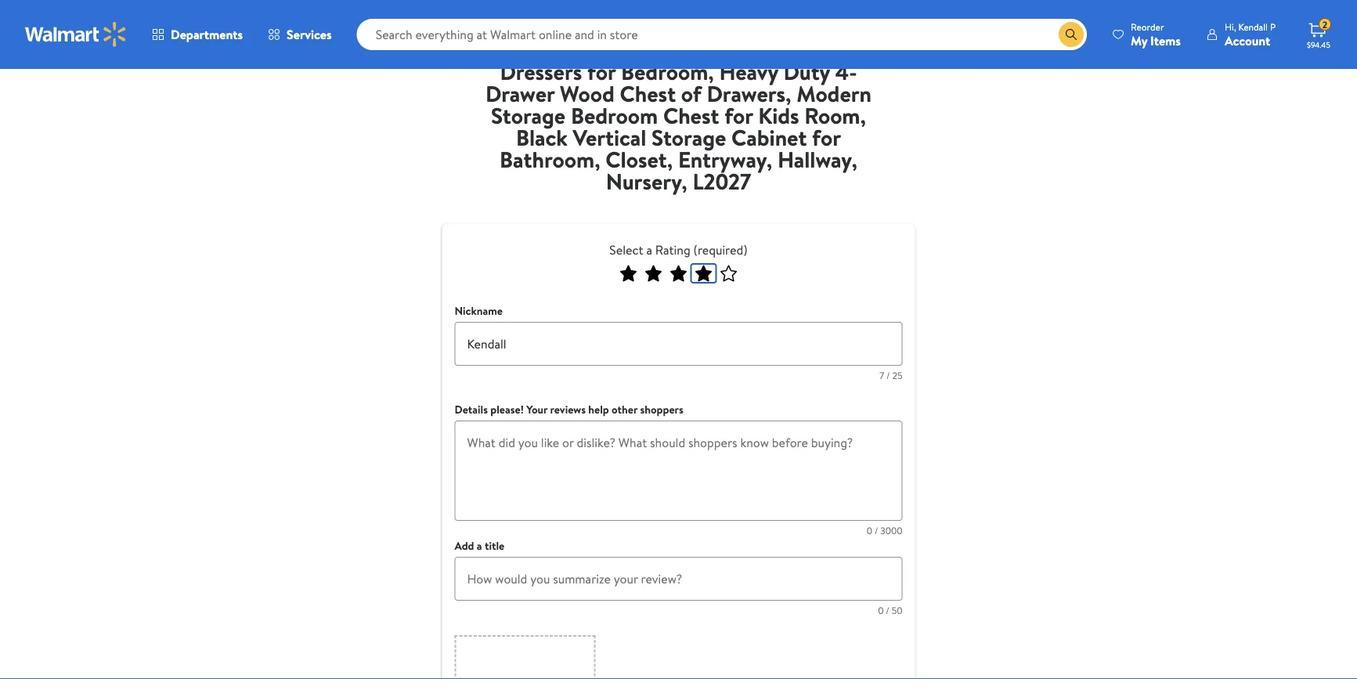 Task type: describe. For each thing, give the bounding box(es) containing it.
cabinet
[[732, 122, 807, 152]]

Nickname text field
[[455, 322, 903, 366]]

4-
[[835, 56, 857, 87]]

0 horizontal spatial storage
[[491, 100, 566, 130]]

Add a title text field
[[455, 557, 903, 601]]

25
[[893, 369, 903, 382]]

heavy
[[719, 56, 778, 87]]

kendall
[[1239, 20, 1268, 33]]

0 for details please! your reviews help other shoppers
[[867, 524, 873, 537]]

reorder
[[1131, 20, 1164, 33]]

7
[[880, 369, 885, 382]]

write a review for dressers for bedroom, heavy duty 4-drawer wood chest of drawers, modern storage bedroom chest for kids room, black vertical storage cabinet for bathroom, closet, entryway, hallway, nursery, l2027 element
[[478, 56, 879, 204]]

select a rating (required)
[[610, 241, 748, 258]]

hallway,
[[778, 144, 858, 174]]

chest down bedroom, at the top of the page
[[663, 100, 719, 130]]

/ for title
[[886, 604, 890, 617]]

departments
[[171, 26, 243, 43]]

dressers for bedroom, heavy duty 4- drawer wood chest of drawers, modern storage bedroom chest for kids room, black vertical storage cabinet for bathroom, closet, entryway, hallway, nursery, l2027
[[486, 56, 872, 196]]

account
[[1225, 32, 1271, 49]]

0 / 50
[[878, 604, 903, 617]]

drawer
[[486, 78, 555, 108]]

search icon image
[[1065, 28, 1078, 41]]

50
[[892, 604, 903, 617]]

hi,
[[1225, 20, 1236, 33]]

bedroom
[[571, 100, 658, 130]]

reviews
[[550, 402, 586, 417]]

l2027
[[693, 166, 751, 196]]

add
[[455, 538, 474, 553]]

shoppers
[[640, 402, 684, 417]]

departments button
[[139, 16, 255, 53]]

1 horizontal spatial storage
[[652, 122, 726, 152]]

drawers,
[[707, 78, 792, 108]]

rating
[[655, 241, 691, 258]]

a for add
[[477, 538, 482, 553]]

0 for add a title
[[878, 604, 884, 617]]

7 / 25
[[880, 369, 903, 382]]

(required)
[[694, 241, 748, 258]]

walmart image
[[25, 22, 127, 47]]

kids
[[758, 100, 799, 130]]

0 vertical spatial /
[[887, 369, 890, 382]]

dressers
[[500, 56, 582, 87]]



Task type: locate. For each thing, give the bounding box(es) containing it.
1 horizontal spatial for
[[725, 100, 753, 130]]

storage down dressers
[[491, 100, 566, 130]]

room,
[[805, 100, 866, 130]]

1 vertical spatial a
[[477, 538, 482, 553]]

add a title
[[455, 538, 505, 553]]

wood
[[560, 78, 615, 108]]

storage
[[491, 100, 566, 130], [652, 122, 726, 152]]

help
[[589, 402, 609, 417]]

select
[[610, 241, 644, 258]]

/ for your
[[875, 524, 878, 537]]

1 horizontal spatial a
[[647, 241, 652, 258]]

0
[[867, 524, 873, 537], [878, 604, 884, 617]]

nursery,
[[606, 166, 687, 196]]

0 left 3000
[[867, 524, 873, 537]]

chest left of
[[620, 78, 676, 108]]

of
[[681, 78, 702, 108]]

a for select
[[647, 241, 652, 258]]

for
[[587, 56, 616, 87], [725, 100, 753, 130], [812, 122, 841, 152]]

Walmart Site-Wide search field
[[357, 19, 1087, 50]]

a
[[647, 241, 652, 258], [477, 538, 482, 553]]

bathroom,
[[500, 144, 600, 174]]

closet,
[[606, 144, 673, 174]]

0 left 50
[[878, 604, 884, 617]]

2 vertical spatial /
[[886, 604, 890, 617]]

title
[[485, 538, 505, 553]]

1 vertical spatial 0
[[878, 604, 884, 617]]

services
[[287, 26, 332, 43]]

reorder my items
[[1131, 20, 1181, 49]]

your
[[526, 402, 548, 417]]

0 horizontal spatial for
[[587, 56, 616, 87]]

Search search field
[[357, 19, 1087, 50]]

/ left 3000
[[875, 524, 878, 537]]

services button
[[255, 16, 344, 53]]

items
[[1151, 32, 1181, 49]]

0 vertical spatial 0
[[867, 524, 873, 537]]

/ right 7
[[887, 369, 890, 382]]

black
[[516, 122, 568, 152]]

chest
[[620, 78, 676, 108], [663, 100, 719, 130]]

a right select
[[647, 241, 652, 258]]

nickname
[[455, 303, 503, 318]]

duty
[[784, 56, 830, 87]]

bedroom,
[[621, 56, 714, 87]]

2 horizontal spatial for
[[812, 122, 841, 152]]

other
[[612, 402, 638, 417]]

0 / 3000
[[867, 524, 903, 537]]

for left kids
[[725, 100, 753, 130]]

/
[[887, 369, 890, 382], [875, 524, 878, 537], [886, 604, 890, 617]]

$94.45
[[1307, 39, 1331, 50]]

3000
[[881, 524, 903, 537]]

1 vertical spatial /
[[875, 524, 878, 537]]

Details please! Your reviews help other shoppers text field
[[455, 421, 903, 521]]

p
[[1270, 20, 1276, 33]]

modern
[[797, 78, 872, 108]]

my
[[1131, 32, 1148, 49]]

details
[[455, 402, 488, 417]]

hi, kendall p account
[[1225, 20, 1276, 49]]

details please! your reviews help other shoppers
[[455, 402, 684, 417]]

storage down of
[[652, 122, 726, 152]]

vertical
[[573, 122, 646, 152]]

for up bedroom
[[587, 56, 616, 87]]

0 horizontal spatial 0
[[867, 524, 873, 537]]

1 horizontal spatial 0
[[878, 604, 884, 617]]

2
[[1323, 18, 1328, 31]]

0 horizontal spatial a
[[477, 538, 482, 553]]

entryway,
[[678, 144, 772, 174]]

a right add
[[477, 538, 482, 553]]

for down modern
[[812, 122, 841, 152]]

0 vertical spatial a
[[647, 241, 652, 258]]

/ left 50
[[886, 604, 890, 617]]

please!
[[491, 402, 524, 417]]



Task type: vqa. For each thing, say whether or not it's contained in the screenshot.
2- to the left
no



